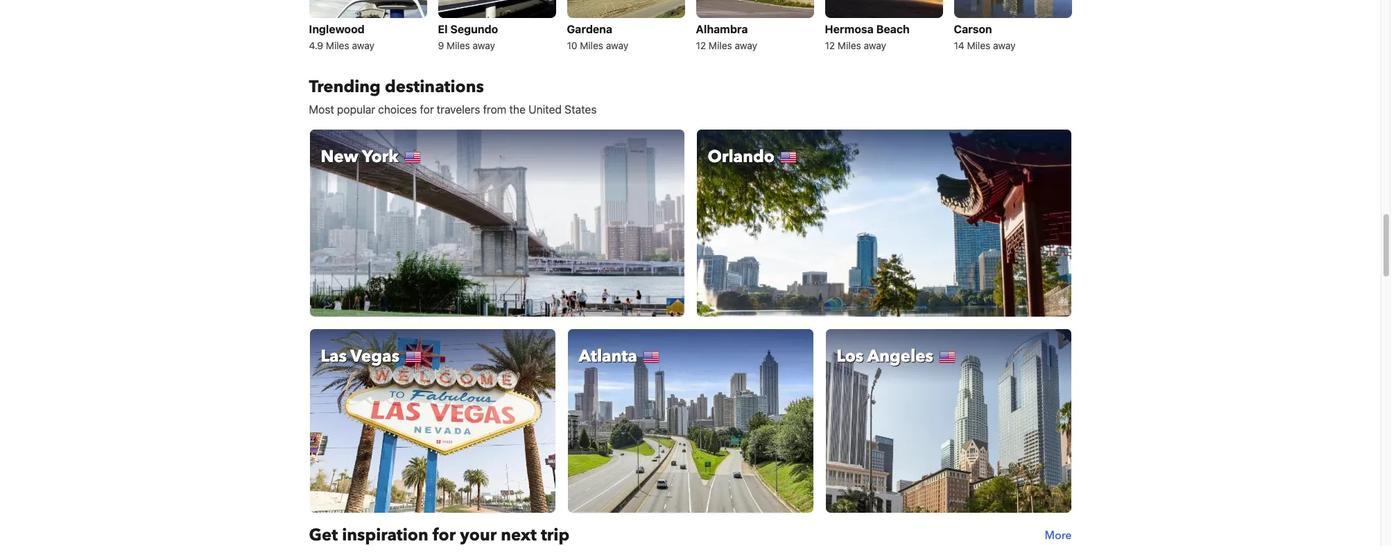 Task type: locate. For each thing, give the bounding box(es) containing it.
miles inside hermosa beach 12 miles away
[[838, 39, 862, 51]]

miles right the 9
[[447, 39, 470, 51]]

12
[[696, 39, 706, 51], [825, 39, 836, 51]]

miles inside alhambra 12 miles away
[[709, 39, 733, 51]]

away inside gardena 10 miles away
[[606, 39, 629, 51]]

miles
[[326, 39, 350, 51], [447, 39, 470, 51], [580, 39, 604, 51], [709, 39, 733, 51], [838, 39, 862, 51], [968, 39, 991, 51]]

2 away from the left
[[473, 39, 496, 51]]

away down beach
[[864, 39, 887, 51]]

away right 14
[[994, 39, 1016, 51]]

9
[[438, 39, 444, 51]]

from
[[483, 103, 507, 116]]

14
[[954, 39, 965, 51]]

5 away from the left
[[864, 39, 887, 51]]

miles down hermosa
[[838, 39, 862, 51]]

away down inglewood
[[352, 39, 375, 51]]

miles down alhambra
[[709, 39, 733, 51]]

new york link
[[309, 129, 685, 318]]

destinations
[[385, 75, 484, 98]]

3 away from the left
[[606, 39, 629, 51]]

12 down alhambra
[[696, 39, 706, 51]]

away for gardena
[[606, 39, 629, 51]]

el segundo 9 miles away
[[438, 23, 498, 51]]

2 12 from the left
[[825, 39, 836, 51]]

orlando link
[[696, 129, 1072, 318]]

miles for gardena
[[580, 39, 604, 51]]

hermosa
[[825, 23, 874, 35]]

1 12 from the left
[[696, 39, 706, 51]]

miles down gardena
[[580, 39, 604, 51]]

6 away from the left
[[994, 39, 1016, 51]]

2 miles from the left
[[447, 39, 470, 51]]

1 horizontal spatial 12
[[825, 39, 836, 51]]

trending destinations most popular choices for travelers from the united states
[[309, 75, 597, 116]]

away inside alhambra 12 miles away
[[735, 39, 758, 51]]

away for alhambra
[[735, 39, 758, 51]]

4 miles from the left
[[709, 39, 733, 51]]

4 away from the left
[[735, 39, 758, 51]]

miles inside inglewood 4.9 miles away
[[326, 39, 350, 51]]

12 down hermosa
[[825, 39, 836, 51]]

1 miles from the left
[[326, 39, 350, 51]]

1 away from the left
[[352, 39, 375, 51]]

away down alhambra
[[735, 39, 758, 51]]

angeles
[[868, 345, 934, 368]]

away inside inglewood 4.9 miles away
[[352, 39, 375, 51]]

hermosa beach 12 miles away
[[825, 23, 910, 51]]

atlanta
[[579, 345, 638, 368]]

away inside carson 14 miles away
[[994, 39, 1016, 51]]

3 miles from the left
[[580, 39, 604, 51]]

miles inside carson 14 miles away
[[968, 39, 991, 51]]

miles down inglewood
[[326, 39, 350, 51]]

new york
[[321, 146, 399, 168]]

las
[[321, 345, 347, 368]]

10
[[567, 39, 578, 51]]

el
[[438, 23, 448, 35]]

away down 'segundo' at the top of page
[[473, 39, 496, 51]]

the
[[510, 103, 526, 116]]

las vegas
[[321, 345, 400, 368]]

away
[[352, 39, 375, 51], [473, 39, 496, 51], [606, 39, 629, 51], [735, 39, 758, 51], [864, 39, 887, 51], [994, 39, 1016, 51]]

miles down carson
[[968, 39, 991, 51]]

5 miles from the left
[[838, 39, 862, 51]]

miles inside gardena 10 miles away
[[580, 39, 604, 51]]

12 inside hermosa beach 12 miles away
[[825, 39, 836, 51]]

inglewood 4.9 miles away
[[309, 23, 375, 51]]

more link
[[1045, 525, 1072, 547]]

6 miles from the left
[[968, 39, 991, 51]]

miles for inglewood
[[326, 39, 350, 51]]

beach
[[877, 23, 910, 35]]

states
[[565, 103, 597, 116]]

away down gardena
[[606, 39, 629, 51]]

los
[[837, 345, 864, 368]]

away inside el segundo 9 miles away
[[473, 39, 496, 51]]

0 horizontal spatial 12
[[696, 39, 706, 51]]



Task type: vqa. For each thing, say whether or not it's contained in the screenshot.


Task type: describe. For each thing, give the bounding box(es) containing it.
away for carson
[[994, 39, 1016, 51]]

united
[[529, 103, 562, 116]]

popular
[[337, 103, 375, 116]]

miles for alhambra
[[709, 39, 733, 51]]

inglewood
[[309, 23, 365, 35]]

segundo
[[451, 23, 498, 35]]

travelers
[[437, 103, 480, 116]]

gardena
[[567, 23, 613, 35]]

las vegas link
[[309, 329, 556, 514]]

atlanta link
[[567, 329, 814, 514]]

12 inside alhambra 12 miles away
[[696, 39, 706, 51]]

away for inglewood
[[352, 39, 375, 51]]

most
[[309, 103, 334, 116]]

los angeles link
[[825, 329, 1072, 514]]

gardena 10 miles away
[[567, 23, 629, 51]]

miles inside el segundo 9 miles away
[[447, 39, 470, 51]]

4.9
[[309, 39, 323, 51]]

alhambra 12 miles away
[[696, 23, 758, 51]]

york
[[362, 146, 399, 168]]

for
[[420, 103, 434, 116]]

away inside hermosa beach 12 miles away
[[864, 39, 887, 51]]

carson
[[954, 23, 993, 35]]

vegas
[[351, 345, 400, 368]]

choices
[[378, 103, 417, 116]]

los angeles
[[837, 345, 934, 368]]

carson 14 miles away
[[954, 23, 1016, 51]]

trending
[[309, 75, 381, 98]]

new
[[321, 146, 359, 168]]

alhambra
[[696, 23, 748, 35]]

orlando
[[708, 146, 775, 168]]

more
[[1045, 529, 1072, 544]]

miles for carson
[[968, 39, 991, 51]]



